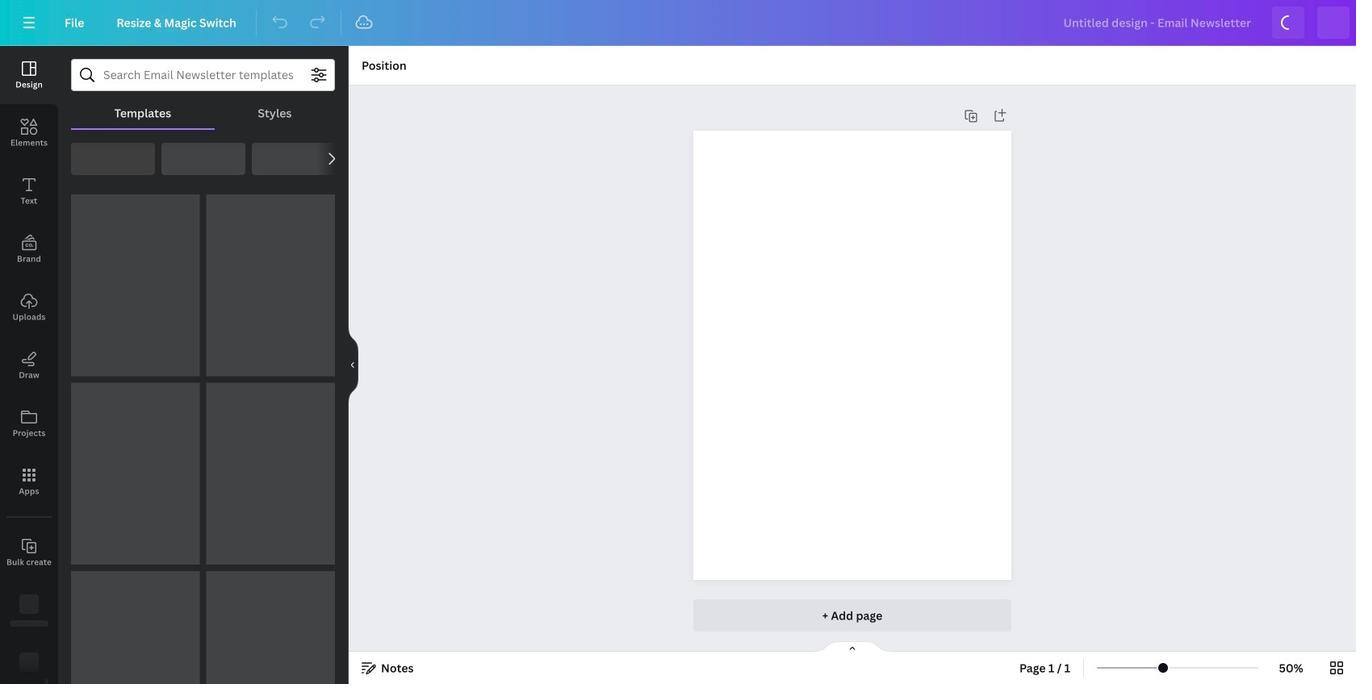 Task type: vqa. For each thing, say whether or not it's contained in the screenshot.
#d9d9d9 icon
no



Task type: locate. For each thing, give the bounding box(es) containing it.
Design title text field
[[1051, 6, 1266, 39]]

Zoom button
[[1266, 656, 1318, 682]]



Task type: describe. For each thing, give the bounding box(es) containing it.
Search Email Newsletter templates search field
[[103, 60, 303, 90]]

side panel tab list
[[0, 46, 58, 685]]

show pages image
[[814, 641, 892, 654]]

hide image
[[348, 327, 359, 404]]

main menu bar
[[0, 0, 1357, 46]]



